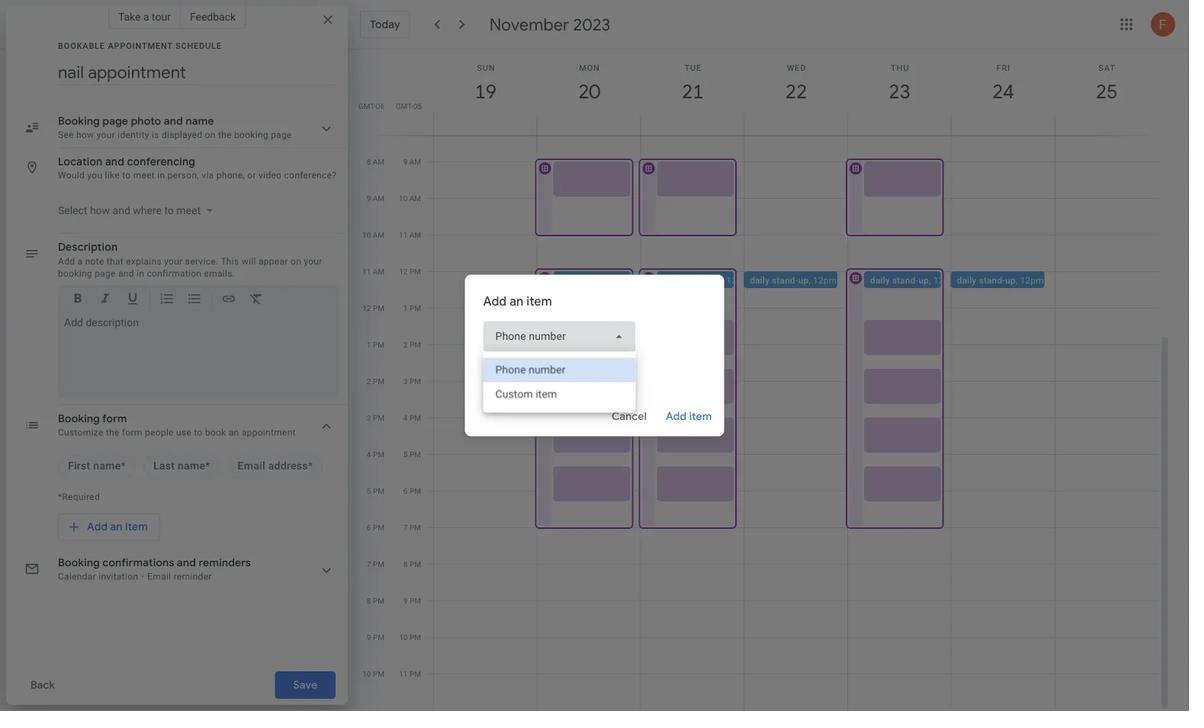 Task type: vqa. For each thing, say whether or not it's contained in the screenshot.
the rightmost 1 Pm
yes



Task type: locate. For each thing, give the bounding box(es) containing it.
9
[[403, 157, 408, 166], [367, 194, 371, 203], [404, 597, 408, 606], [367, 633, 371, 643]]

0 horizontal spatial name
[[93, 460, 121, 473]]

3 stand- from the left
[[772, 275, 799, 286]]

november 2023
[[490, 14, 611, 35]]

remove formatting image
[[249, 291, 264, 309]]

12
[[399, 267, 408, 276], [363, 304, 371, 313]]

2 horizontal spatial item
[[690, 410, 712, 424]]

1 horizontal spatial 12
[[399, 267, 408, 276]]

name
[[93, 460, 121, 473], [178, 460, 205, 473]]

add an item
[[483, 294, 552, 309], [87, 521, 148, 535]]

0 vertical spatial and
[[105, 155, 124, 169]]

3 list item from the left
[[228, 454, 323, 479]]

2 gmt- from the left
[[396, 101, 413, 111]]

0 vertical spatial 3
[[404, 377, 408, 386]]

a left tour
[[143, 10, 149, 23]]

1 horizontal spatial an
[[229, 428, 239, 438]]

1 vertical spatial in
[[137, 268, 144, 279]]

0 horizontal spatial 5
[[367, 487, 371, 496]]

1 vertical spatial and
[[118, 268, 134, 279]]

1 vertical spatial 6
[[367, 523, 371, 533]]

1 column header from the left
[[433, 50, 538, 135]]

8 pm
[[404, 560, 421, 569], [367, 597, 385, 606]]

booking form customize the form people use to book an appointment
[[58, 412, 296, 438]]

booking
[[58, 268, 92, 279]]

1 vertical spatial a
[[77, 256, 83, 267]]

list item down use
[[143, 454, 220, 479]]

0 horizontal spatial 1
[[367, 340, 371, 350]]

0 horizontal spatial to
[[122, 170, 131, 181]]

in down the explains
[[137, 268, 144, 279]]

7
[[404, 523, 408, 533], [367, 560, 371, 569]]

5 , from the left
[[1016, 275, 1018, 286]]

2 horizontal spatial list item
[[228, 454, 323, 479]]

back button
[[18, 672, 67, 700]]

you
[[87, 170, 103, 181]]

1 horizontal spatial 1 pm
[[404, 304, 421, 313]]

2 pm
[[404, 340, 421, 350], [367, 377, 385, 386]]

5 pm
[[404, 450, 421, 459], [367, 487, 385, 496]]

your up confirmation
[[164, 256, 183, 267]]

1 vertical spatial 2
[[367, 377, 371, 386]]

name right last
[[178, 460, 205, 473]]

0 vertical spatial 10 pm
[[399, 633, 421, 643]]

1 name from the left
[[93, 460, 121, 473]]

1 horizontal spatial 10 am
[[399, 194, 421, 203]]

1 vertical spatial 3
[[367, 414, 371, 423]]

None field
[[483, 322, 636, 352]]

0 vertical spatial 11
[[399, 230, 408, 240]]

1 daily stand-up , 12pm daily stand-up , 12pm from the left
[[663, 275, 837, 286]]

2 your from the left
[[304, 256, 323, 267]]

1 vertical spatial an
[[229, 428, 239, 438]]

to
[[122, 170, 131, 181], [194, 428, 203, 438]]

list item down appointment
[[228, 454, 323, 479]]

your
[[164, 256, 183, 267], [304, 256, 323, 267]]

a inside description add a note that explains your service. this will appear on your booking page and in confirmation emails.
[[77, 256, 83, 267]]

gmt- right 06
[[396, 101, 413, 111]]

1 horizontal spatial daily stand-up , 12pm daily stand-up , 12pm
[[871, 275, 1044, 286]]

1 horizontal spatial your
[[304, 256, 323, 267]]

column header
[[433, 50, 538, 135], [537, 50, 641, 135], [641, 50, 745, 135], [744, 50, 848, 135], [848, 50, 952, 135], [951, 50, 1056, 135], [1055, 50, 1159, 135]]

am
[[373, 157, 385, 166], [410, 157, 421, 166], [373, 194, 385, 203], [410, 194, 421, 203], [373, 230, 385, 240], [410, 230, 421, 240], [373, 267, 385, 276]]

item right cancel button
[[690, 410, 712, 424]]

1 horizontal spatial gmt-
[[396, 101, 413, 111]]

,
[[619, 275, 621, 286], [722, 275, 724, 286], [809, 275, 811, 286], [929, 275, 932, 286], [1016, 275, 1018, 286]]

9 am
[[403, 157, 421, 166], [367, 194, 385, 203]]

1 horizontal spatial 9 am
[[403, 157, 421, 166]]

0 horizontal spatial 8 pm
[[367, 597, 385, 606]]

to right like
[[122, 170, 131, 181]]

add inside description add a note that explains your service. this will appear on your booking page and in confirmation emails.
[[58, 256, 75, 267]]

1 vertical spatial item
[[690, 410, 712, 424]]

9 pm
[[404, 597, 421, 606], [367, 633, 385, 643]]

6 pm
[[404, 487, 421, 496], [367, 523, 385, 533]]

appear
[[259, 256, 288, 267]]

12 pm
[[399, 267, 421, 276], [363, 304, 385, 313]]

add an item up required
[[483, 294, 552, 309]]

0 horizontal spatial 4
[[367, 450, 371, 459]]

book
[[205, 428, 226, 438]]

0 vertical spatial 5 pm
[[404, 450, 421, 459]]

item down first name *
[[125, 521, 148, 535]]

add item
[[666, 410, 712, 424]]

1 horizontal spatial item
[[527, 294, 552, 309]]

take a tour
[[118, 10, 171, 23]]

service.
[[185, 256, 219, 267]]

in down conferencing
[[157, 170, 165, 181]]

5 daily from the left
[[957, 275, 977, 286]]

0 horizontal spatial add an item
[[87, 521, 148, 535]]

appointment
[[108, 41, 173, 50]]

10 pm
[[399, 633, 421, 643], [363, 670, 385, 679]]

0 horizontal spatial list item
[[58, 454, 136, 479]]

take
[[118, 10, 141, 23]]

4 stand- from the left
[[893, 275, 919, 286]]

conference?
[[284, 170, 337, 181]]

* for email address
[[308, 460, 313, 473]]

an right the book
[[229, 428, 239, 438]]

1 vertical spatial 6 pm
[[367, 523, 385, 533]]

2 * from the left
[[205, 460, 210, 473]]

to right use
[[194, 428, 203, 438]]

0 horizontal spatial 10 am
[[363, 230, 385, 240]]

1 vertical spatial 7 pm
[[367, 560, 385, 569]]

1 vertical spatial 4 pm
[[367, 450, 385, 459]]

form right the
[[122, 428, 142, 438]]

0 vertical spatial 12 pm
[[399, 267, 421, 276]]

12pm
[[623, 275, 647, 286], [727, 275, 751, 286], [814, 275, 837, 286], [934, 275, 958, 286], [1021, 275, 1044, 286]]

0 horizontal spatial 2
[[367, 377, 371, 386]]

1 horizontal spatial 5 pm
[[404, 450, 421, 459]]

and down that
[[118, 268, 134, 279]]

back
[[30, 679, 55, 693]]

1 horizontal spatial list item
[[143, 454, 220, 479]]

10
[[399, 194, 408, 203], [363, 230, 371, 240], [399, 633, 408, 643], [363, 670, 371, 679]]

pm
[[410, 267, 421, 276], [373, 304, 385, 313], [410, 304, 421, 313], [373, 340, 385, 350], [410, 340, 421, 350], [373, 377, 385, 386], [410, 377, 421, 386], [373, 414, 385, 423], [410, 414, 421, 423], [373, 450, 385, 459], [410, 450, 421, 459], [373, 487, 385, 496], [410, 487, 421, 496], [373, 523, 385, 533], [410, 523, 421, 533], [373, 560, 385, 569], [410, 560, 421, 569], [373, 597, 385, 606], [410, 597, 421, 606], [373, 633, 385, 643], [410, 633, 421, 643], [373, 670, 385, 679], [410, 670, 421, 679]]

1 horizontal spatial in
[[157, 170, 165, 181]]

tour
[[152, 10, 171, 23]]

1 horizontal spatial 4 pm
[[404, 414, 421, 423]]

2 vertical spatial an
[[110, 521, 123, 535]]

0 horizontal spatial item
[[125, 521, 148, 535]]

your right on
[[304, 256, 323, 267]]

a
[[143, 10, 149, 23], [77, 256, 83, 267]]

1 horizontal spatial 2
[[404, 340, 408, 350]]

3
[[404, 377, 408, 386], [367, 414, 371, 423]]

1 option from the top
[[483, 358, 636, 383]]

item
[[527, 294, 552, 309], [690, 410, 712, 424], [125, 521, 148, 535]]

* down the book
[[205, 460, 210, 473]]

0 vertical spatial to
[[122, 170, 131, 181]]

10 pm left "11 pm"
[[363, 670, 385, 679]]

0 horizontal spatial 7
[[367, 560, 371, 569]]

1 horizontal spatial 1
[[404, 304, 408, 313]]

and
[[105, 155, 124, 169], [118, 268, 134, 279]]

an down first name *
[[110, 521, 123, 535]]

* right email
[[308, 460, 313, 473]]

1 vertical spatial 12 pm
[[363, 304, 385, 313]]

0 horizontal spatial 1 pm
[[367, 340, 385, 350]]

1 horizontal spatial to
[[194, 428, 203, 438]]

* left last
[[121, 460, 126, 473]]

to inside location and conferencing would you like to meet in person, via phone, or video conference?
[[122, 170, 131, 181]]

and up like
[[105, 155, 124, 169]]

add an item button
[[58, 514, 160, 541]]

10 pm up "11 pm"
[[399, 633, 421, 643]]

name for last name
[[178, 460, 205, 473]]

0 horizontal spatial 2 pm
[[367, 377, 385, 386]]

2 horizontal spatial *
[[308, 460, 313, 473]]

a up booking
[[77, 256, 83, 267]]

1 * from the left
[[121, 460, 126, 473]]

*
[[121, 460, 126, 473], [205, 460, 210, 473], [308, 460, 313, 473]]

bookable
[[58, 41, 105, 50]]

0 vertical spatial add an item
[[483, 294, 552, 309]]

11
[[399, 230, 408, 240], [363, 267, 371, 276], [399, 670, 408, 679]]

9 am down 8 am
[[367, 194, 385, 203]]

3 * from the left
[[308, 460, 313, 473]]

none field inside add an item dialog
[[483, 322, 636, 352]]

bookable appointment schedule
[[58, 41, 222, 50]]

1 horizontal spatial a
[[143, 10, 149, 23]]

1 horizontal spatial 12 pm
[[399, 267, 421, 276]]

0 horizontal spatial 12
[[363, 304, 371, 313]]

an up required
[[510, 294, 524, 309]]

4 , from the left
[[929, 275, 932, 286]]

option
[[483, 358, 636, 383], [483, 383, 636, 407]]

1 gmt- from the left
[[358, 101, 376, 111]]

0 horizontal spatial an
[[110, 521, 123, 535]]

1 horizontal spatial 3
[[404, 377, 408, 386]]

1 horizontal spatial 4
[[404, 414, 408, 423]]

name right first
[[93, 460, 121, 473]]

form
[[102, 412, 127, 426], [122, 428, 142, 438]]

0 vertical spatial 9 pm
[[404, 597, 421, 606]]

0 horizontal spatial 3 pm
[[367, 414, 385, 423]]

6
[[404, 487, 408, 496], [367, 523, 371, 533]]

2 daily from the left
[[663, 275, 683, 286]]

up
[[608, 275, 619, 286], [712, 275, 722, 286], [799, 275, 809, 286], [919, 275, 929, 286], [1006, 275, 1016, 286]]

0 horizontal spatial 11 am
[[363, 267, 385, 276]]

underline image
[[125, 291, 140, 309]]

0 horizontal spatial 7 pm
[[367, 560, 385, 569]]

and inside description add a note that explains your service. this will appear on your booking page and in confirmation emails.
[[118, 268, 134, 279]]

on
[[291, 256, 301, 267]]

gmt- left gmt-05 on the left
[[358, 101, 376, 111]]

daily stand-up , 12pm
[[560, 275, 647, 286]]

0 vertical spatial in
[[157, 170, 165, 181]]

0 vertical spatial 6
[[404, 487, 408, 496]]

11 am
[[399, 230, 421, 240], [363, 267, 385, 276]]

3 daily from the left
[[750, 275, 770, 286]]

0 vertical spatial a
[[143, 10, 149, 23]]

1 horizontal spatial 8 pm
[[404, 560, 421, 569]]

1 horizontal spatial 3 pm
[[404, 377, 421, 386]]

an
[[510, 294, 524, 309], [229, 428, 239, 438], [110, 521, 123, 535]]

gmt-05
[[396, 101, 422, 111]]

list item
[[58, 454, 136, 479], [143, 454, 220, 479], [228, 454, 323, 479]]

1 list item from the left
[[58, 454, 136, 479]]

item up required
[[527, 294, 552, 309]]

1 vertical spatial 1
[[367, 340, 371, 350]]

5
[[404, 450, 408, 459], [367, 487, 371, 496]]

and inside location and conferencing would you like to meet in person, via phone, or video conference?
[[105, 155, 124, 169]]

0 horizontal spatial a
[[77, 256, 83, 267]]

0 vertical spatial 9 am
[[403, 157, 421, 166]]

5 column header from the left
[[848, 50, 952, 135]]

schedule
[[176, 41, 222, 50]]

use
[[176, 428, 192, 438]]

1 horizontal spatial 2 pm
[[404, 340, 421, 350]]

1 vertical spatial add an item
[[87, 521, 148, 535]]

0 vertical spatial 2 pm
[[404, 340, 421, 350]]

that
[[107, 256, 124, 267]]

4
[[404, 414, 408, 423], [367, 450, 371, 459]]

0 horizontal spatial your
[[164, 256, 183, 267]]

2 name from the left
[[178, 460, 205, 473]]

will
[[242, 256, 256, 267]]

form up the
[[102, 412, 127, 426]]

phone,
[[216, 170, 245, 181]]

add inside add item button
[[666, 410, 687, 424]]

like
[[105, 170, 120, 181]]

1 vertical spatial 5 pm
[[367, 487, 385, 496]]

1 vertical spatial 1 pm
[[367, 340, 385, 350]]

0 horizontal spatial *
[[121, 460, 126, 473]]

7 pm
[[404, 523, 421, 533], [367, 560, 385, 569]]

0 vertical spatial an
[[510, 294, 524, 309]]

an inside dialog
[[510, 294, 524, 309]]

person,
[[168, 170, 199, 181]]

8
[[367, 157, 371, 166], [404, 560, 408, 569], [367, 597, 371, 606]]

9 am right 8 am
[[403, 157, 421, 166]]

10 am
[[399, 194, 421, 203], [363, 230, 385, 240]]

1 vertical spatial 8
[[404, 560, 408, 569]]

* for last name
[[205, 460, 210, 473]]

bold image
[[70, 291, 85, 309]]

0 horizontal spatial 12 pm
[[363, 304, 385, 313]]

feedback
[[190, 10, 236, 23]]

2 , from the left
[[722, 275, 724, 286]]

list item containing last name
[[143, 454, 220, 479]]

0 horizontal spatial 4 pm
[[367, 450, 385, 459]]

1 pm
[[404, 304, 421, 313], [367, 340, 385, 350]]

1 , from the left
[[619, 275, 621, 286]]

insert link image
[[221, 291, 237, 309]]

gmt-
[[358, 101, 376, 111], [396, 101, 413, 111]]

2 list item from the left
[[143, 454, 220, 479]]

description
[[58, 241, 118, 254]]

0 vertical spatial 2
[[404, 340, 408, 350]]

in
[[157, 170, 165, 181], [137, 268, 144, 279]]

list item up *required
[[58, 454, 136, 479]]

3 , from the left
[[809, 275, 811, 286]]

add an item down *required
[[87, 521, 148, 535]]

1 vertical spatial to
[[194, 428, 203, 438]]

grid
[[354, 50, 1171, 712]]



Task type: describe. For each thing, give the bounding box(es) containing it.
8 am
[[367, 157, 385, 166]]

4 12pm from the left
[[934, 275, 958, 286]]

Description text field
[[64, 316, 333, 393]]

feedback button
[[181, 5, 246, 29]]

video
[[259, 170, 282, 181]]

grid containing daily stand-up
[[354, 50, 1171, 712]]

2 option from the top
[[483, 383, 636, 407]]

5 stand- from the left
[[979, 275, 1006, 286]]

email
[[238, 460, 265, 473]]

1 your from the left
[[164, 256, 183, 267]]

4 up from the left
[[919, 275, 929, 286]]

* for first name
[[121, 460, 126, 473]]

3 12pm from the left
[[814, 275, 837, 286]]

people
[[145, 428, 174, 438]]

0 vertical spatial 3 pm
[[404, 377, 421, 386]]

1 horizontal spatial 7
[[404, 523, 408, 533]]

cancel
[[612, 410, 647, 424]]

appointment
[[242, 428, 296, 438]]

3 column header from the left
[[641, 50, 745, 135]]

emails.
[[204, 268, 235, 279]]

email address *
[[238, 460, 313, 473]]

0 horizontal spatial 9 am
[[367, 194, 385, 203]]

2 column header from the left
[[537, 50, 641, 135]]

0 vertical spatial 12
[[399, 267, 408, 276]]

name for first name
[[93, 460, 121, 473]]

in inside location and conferencing would you like to meet in person, via phone, or video conference?
[[157, 170, 165, 181]]

2 stand- from the left
[[685, 275, 712, 286]]

2023
[[573, 14, 611, 35]]

4 daily from the left
[[871, 275, 890, 286]]

4 column header from the left
[[744, 50, 848, 135]]

0 vertical spatial 8
[[367, 157, 371, 166]]

gmt- for 05
[[396, 101, 413, 111]]

to inside booking form customize the form people use to book an appointment
[[194, 428, 203, 438]]

location and conferencing would you like to meet in person, via phone, or video conference?
[[58, 155, 337, 181]]

1 vertical spatial form
[[122, 428, 142, 438]]

customize
[[58, 428, 103, 438]]

today button
[[360, 11, 410, 38]]

november
[[490, 14, 570, 35]]

2 vertical spatial 11
[[399, 670, 408, 679]]

explains
[[126, 256, 162, 267]]

5 12pm from the left
[[1021, 275, 1044, 286]]

0 vertical spatial 4
[[404, 414, 408, 423]]

the
[[106, 428, 120, 438]]

add inside add an item 'button'
[[87, 521, 108, 535]]

first
[[68, 460, 90, 473]]

2 vertical spatial 8
[[367, 597, 371, 606]]

1 horizontal spatial 10 pm
[[399, 633, 421, 643]]

description add a note that explains your service. this will appear on your booking page and in confirmation emails.
[[58, 241, 323, 279]]

meet
[[133, 170, 155, 181]]

Add title text field
[[58, 61, 336, 84]]

0 horizontal spatial 9 pm
[[367, 633, 385, 643]]

0 vertical spatial 4 pm
[[404, 414, 421, 423]]

page
[[95, 268, 116, 279]]

1 vertical spatial 11
[[363, 267, 371, 276]]

item inside add item button
[[690, 410, 712, 424]]

1 daily from the left
[[560, 275, 580, 286]]

via
[[202, 170, 214, 181]]

2 12pm from the left
[[727, 275, 751, 286]]

numbered list image
[[159, 291, 175, 309]]

1 vertical spatial 11 am
[[363, 267, 385, 276]]

location
[[58, 155, 103, 169]]

0 vertical spatial item
[[527, 294, 552, 309]]

bulleted list image
[[187, 291, 202, 309]]

1 stand- from the left
[[582, 275, 608, 286]]

cancel button
[[605, 399, 654, 435]]

an inside 'button'
[[110, 521, 123, 535]]

*required
[[58, 492, 100, 503]]

6 column header from the left
[[951, 50, 1056, 135]]

1 vertical spatial 5
[[367, 487, 371, 496]]

1 horizontal spatial 5
[[404, 450, 408, 459]]

1 vertical spatial 3 pm
[[367, 414, 385, 423]]

add an item inside dialog
[[483, 294, 552, 309]]

note
[[85, 256, 104, 267]]

0 vertical spatial 10 am
[[399, 194, 421, 203]]

list item containing email address
[[228, 454, 323, 479]]

0 horizontal spatial 6 pm
[[367, 523, 385, 533]]

would
[[58, 170, 85, 181]]

confirmation
[[147, 268, 202, 279]]

0 vertical spatial 7 pm
[[404, 523, 421, 533]]

booking
[[58, 412, 100, 426]]

question type list box
[[483, 352, 636, 413]]

0 horizontal spatial 5 pm
[[367, 487, 385, 496]]

conferencing
[[127, 155, 195, 169]]

last name *
[[153, 460, 210, 473]]

2 daily stand-up , 12pm daily stand-up , 12pm from the left
[[871, 275, 1044, 286]]

06
[[376, 101, 385, 111]]

address
[[268, 460, 308, 473]]

first name *
[[68, 460, 126, 473]]

1 vertical spatial 7
[[367, 560, 371, 569]]

11 pm
[[399, 670, 421, 679]]

1 horizontal spatial 9 pm
[[404, 597, 421, 606]]

today
[[370, 18, 400, 31]]

0 vertical spatial 11 am
[[399, 230, 421, 240]]

1 horizontal spatial 6
[[404, 487, 408, 496]]

1 12pm from the left
[[623, 275, 647, 286]]

0 vertical spatial form
[[102, 412, 127, 426]]

1 vertical spatial 10 am
[[363, 230, 385, 240]]

5 up from the left
[[1006, 275, 1016, 286]]

formatting options toolbar
[[58, 286, 339, 318]]

05
[[413, 101, 422, 111]]

in inside description add a note that explains your service. this will appear on your booking page and in confirmation emails.
[[137, 268, 144, 279]]

0 horizontal spatial 3
[[367, 414, 371, 423]]

2 up from the left
[[712, 275, 722, 286]]

1 vertical spatial 12
[[363, 304, 371, 313]]

add an item inside 'button'
[[87, 521, 148, 535]]

1 up from the left
[[608, 275, 619, 286]]

an inside booking form customize the form people use to book an appointment
[[229, 428, 239, 438]]

add item button
[[660, 399, 718, 435]]

take a tour button
[[108, 5, 181, 29]]

7 column header from the left
[[1055, 50, 1159, 135]]

list item containing first name
[[58, 454, 136, 479]]

add an item dialog
[[465, 275, 725, 437]]

or
[[247, 170, 256, 181]]

0 vertical spatial 8 pm
[[404, 560, 421, 569]]

0 vertical spatial 1 pm
[[404, 304, 421, 313]]

1 vertical spatial 2 pm
[[367, 377, 385, 386]]

1 horizontal spatial 6 pm
[[404, 487, 421, 496]]

italic image
[[98, 291, 113, 309]]

3 up from the left
[[799, 275, 809, 286]]

required
[[509, 370, 553, 383]]

this
[[221, 256, 239, 267]]

item inside add an item 'button'
[[125, 521, 148, 535]]

last
[[153, 460, 175, 473]]

gmt-06
[[358, 101, 385, 111]]

0 horizontal spatial 10 pm
[[363, 670, 385, 679]]

a inside button
[[143, 10, 149, 23]]

gmt- for 06
[[358, 101, 376, 111]]



